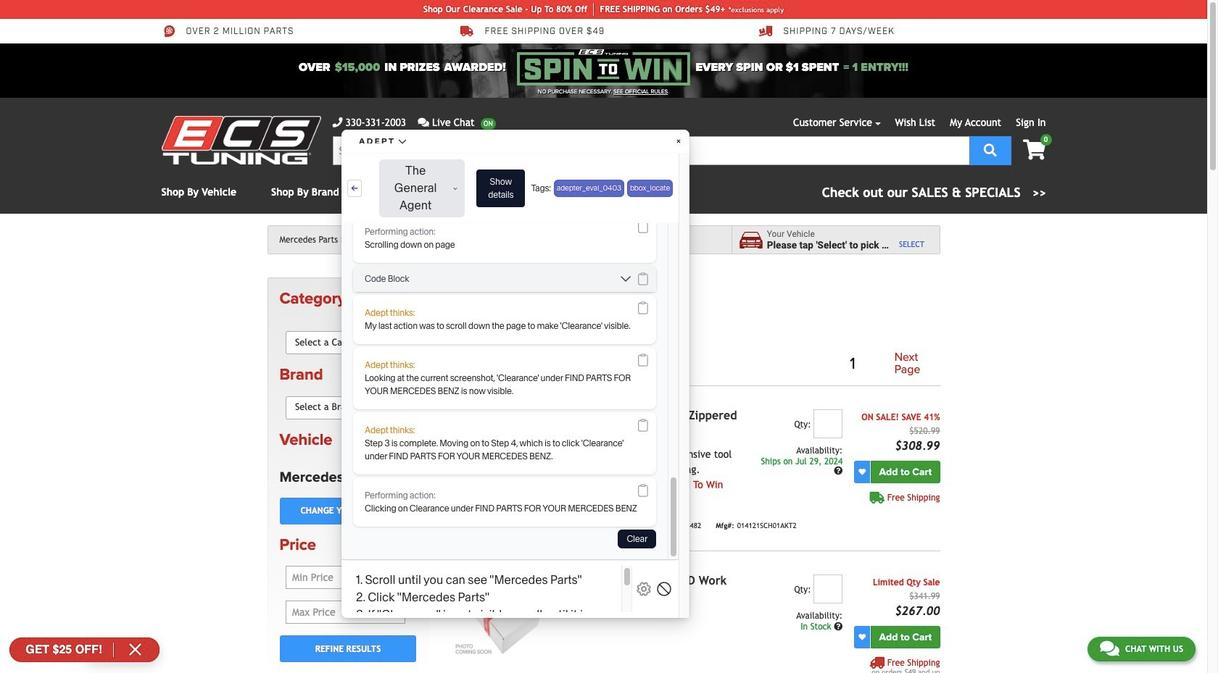 Task type: vqa. For each thing, say whether or not it's contained in the screenshot.
after
no



Task type: describe. For each thing, give the bounding box(es) containing it.
thumbnail image image
[[452, 575, 562, 658]]

question circle image
[[834, 467, 843, 476]]

add to wish list image
[[859, 634, 866, 641]]

shopping cart image
[[1023, 140, 1046, 160]]

add to wish list image
[[859, 469, 866, 476]]

0 vertical spatial comments image
[[418, 117, 429, 128]]

search image
[[984, 143, 997, 156]]

Search text field
[[333, 136, 969, 165]]

Max Price number field
[[286, 601, 405, 625]]

ecs tuning 'spin to win' contest logo image
[[517, 49, 690, 86]]

phone image
[[333, 117, 343, 128]]

paginated product list navigation navigation
[[565, 349, 940, 380]]

Min Price number field
[[286, 567, 405, 590]]



Task type: locate. For each thing, give the bounding box(es) containing it.
1 vertical spatial comments image
[[1100, 640, 1120, 658]]

es#2996482 - 014121sch01akt2 - schwaben 203 piece zippered tool bag kit  - get this ready to go extensive tool set complete with tool bag. - schwaben - audi bmw volkswagen mercedes benz mini porsche image
[[452, 410, 562, 492]]

None number field
[[814, 410, 843, 439], [814, 575, 843, 604], [814, 410, 843, 439], [814, 575, 843, 604]]

schwaben - corporate logo image
[[599, 520, 643, 529]]

question circle image
[[834, 623, 843, 632]]

1 horizontal spatial comments image
[[1100, 640, 1120, 658]]

ecs tuning image
[[161, 116, 321, 165]]

0 horizontal spatial comments image
[[418, 117, 429, 128]]

comments image
[[418, 117, 429, 128], [1100, 640, 1120, 658]]



